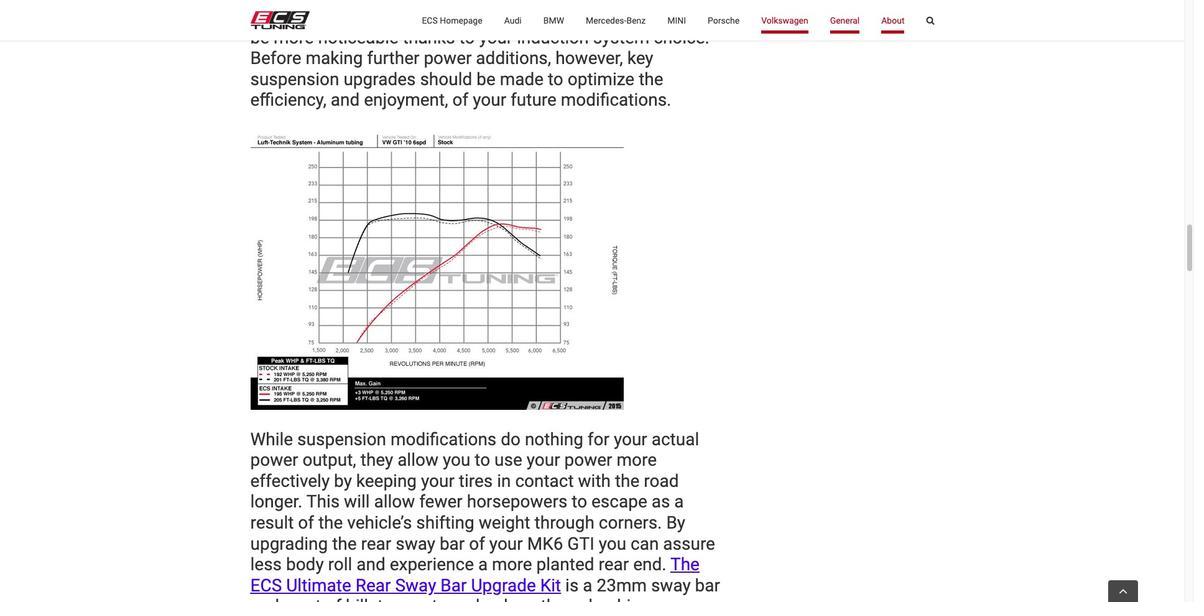 Task type: describe. For each thing, give the bounding box(es) containing it.
0 vertical spatial you
[[443, 450, 470, 470]]

experience
[[390, 554, 474, 575]]

your down weight
[[489, 533, 523, 554]]

audi
[[504, 15, 522, 25]]

for
[[588, 429, 610, 449]]

nothing
[[525, 429, 583, 449]]

horsepowers
[[467, 492, 567, 512]]

contact
[[515, 471, 574, 491]]

mk6
[[527, 533, 563, 554]]

they
[[361, 450, 393, 470]]

effectively
[[250, 471, 330, 491]]

0 vertical spatial the
[[615, 471, 640, 491]]

a right as
[[674, 492, 684, 512]]

use
[[495, 450, 522, 470]]

assure
[[663, 533, 715, 554]]

a left set
[[284, 596, 293, 602]]

0 horizontal spatial of
[[298, 512, 314, 533]]

polyurethane
[[484, 596, 584, 602]]

mercedes-benz link
[[586, 0, 646, 40]]

end.
[[633, 554, 666, 575]]

weight
[[479, 512, 530, 533]]

ecs homepage link
[[422, 0, 482, 40]]

longer.
[[250, 492, 303, 512]]

about
[[881, 15, 905, 25]]

tires
[[459, 471, 493, 491]]

1 vertical spatial the
[[318, 512, 343, 533]]

modifications
[[391, 429, 497, 449]]

result
[[250, 512, 294, 533]]

output,
[[303, 450, 356, 470]]

by
[[666, 512, 685, 533]]

with
[[578, 471, 611, 491]]

is
[[565, 575, 579, 596]]

your up fewer
[[421, 471, 455, 491]]

1 horizontal spatial rear
[[599, 554, 629, 575]]

23mm
[[597, 575, 647, 596]]

a right is
[[583, 575, 592, 596]]

do
[[501, 429, 521, 449]]

rear
[[356, 575, 391, 596]]

1 vertical spatial of
[[469, 533, 485, 554]]

sway inside while suspension modifications do nothing for your actual power output, they allow you to use your power more effectively by keeping your tires in contact with the road longer. this will allow fewer horsepowers to escape as a result of the vehicle's shifting weight through corners. by upgrading the rear sway bar of your mk6 gti you can assure less body roll and experience a more planted rear end.
[[396, 533, 435, 554]]

sway inside is a 23mm sway bar and a set of billet mounts and polyurethane bushing
[[651, 575, 691, 596]]

2 vertical spatial the
[[332, 533, 357, 554]]

sway
[[395, 575, 436, 596]]

homepage
[[440, 15, 482, 25]]

2 horizontal spatial and
[[451, 596, 480, 602]]

through
[[535, 512, 595, 533]]

body
[[286, 554, 324, 575]]

bar inside while suspension modifications do nothing for your actual power output, they allow you to use your power more effectively by keeping your tires in contact with the road longer. this will allow fewer horsepowers to escape as a result of the vehicle's shifting weight through corners. by upgrading the rear sway bar of your mk6 gti you can assure less body roll and experience a more planted rear end.
[[440, 533, 465, 554]]

fewer
[[419, 492, 463, 512]]

by
[[334, 471, 352, 491]]

ecs homepage
[[422, 15, 482, 25]]

volkswagen
[[761, 15, 808, 25]]

0 horizontal spatial and
[[250, 596, 279, 602]]

bmw link
[[543, 0, 564, 40]]

as
[[652, 492, 670, 512]]

mini
[[668, 15, 686, 25]]

can
[[631, 533, 659, 554]]



Task type: locate. For each thing, give the bounding box(es) containing it.
ultimate
[[286, 575, 351, 596]]

you
[[443, 450, 470, 470], [599, 533, 626, 554]]

ecs inside 'ecs homepage' link
[[422, 15, 438, 25]]

rear down vehicle's
[[361, 533, 391, 554]]

volkswagen link
[[761, 0, 808, 40]]

the ecs ultimate rear sway bar upgrade kit link
[[250, 554, 700, 596]]

sway up the experience
[[396, 533, 435, 554]]

and down "bar"
[[451, 596, 480, 602]]

keeping
[[356, 471, 417, 491]]

will
[[344, 492, 370, 512]]

ecs left homepage
[[422, 15, 438, 25]]

0 horizontal spatial to
[[475, 450, 490, 470]]

and
[[357, 554, 385, 575], [250, 596, 279, 602], [451, 596, 480, 602]]

gti
[[567, 533, 594, 554]]

this
[[307, 492, 340, 512]]

rear
[[361, 533, 391, 554], [599, 554, 629, 575]]

allow down modifications
[[398, 450, 438, 470]]

1 horizontal spatial of
[[326, 596, 342, 602]]

general link
[[830, 0, 860, 40]]

you down 'corners.'
[[599, 533, 626, 554]]

is a 23mm sway bar and a set of billet mounts and polyurethane bushing
[[250, 575, 720, 602]]

a up is a 23mm sway bar and a set of billet mounts and polyurethane bushing
[[478, 554, 488, 575]]

bmw
[[543, 15, 564, 25]]

shifting
[[416, 512, 474, 533]]

your up contact
[[527, 450, 560, 470]]

0 horizontal spatial you
[[443, 450, 470, 470]]

2 power from the left
[[564, 450, 612, 470]]

billet
[[346, 596, 383, 602]]

0 horizontal spatial bar
[[440, 533, 465, 554]]

actual
[[652, 429, 699, 449]]

and down less
[[250, 596, 279, 602]]

and up rear
[[357, 554, 385, 575]]

corners.
[[599, 512, 662, 533]]

0 vertical spatial rear
[[361, 533, 391, 554]]

ecs down less
[[250, 575, 282, 596]]

benz
[[627, 15, 646, 25]]

the ecs ultimate rear sway bar upgrade kit
[[250, 554, 700, 596]]

bar inside is a 23mm sway bar and a set of billet mounts and polyurethane bushing
[[695, 575, 720, 596]]

of inside is a 23mm sway bar and a set of billet mounts and polyurethane bushing
[[326, 596, 342, 602]]

mounts
[[388, 596, 447, 602]]

1 horizontal spatial to
[[572, 492, 587, 512]]

1 vertical spatial allow
[[374, 492, 415, 512]]

upgrade
[[471, 575, 536, 596]]

rear up 23mm
[[599, 554, 629, 575]]

1 vertical spatial sway
[[651, 575, 691, 596]]

kit
[[540, 575, 561, 596]]

the up escape
[[615, 471, 640, 491]]

escape
[[592, 492, 647, 512]]

1 horizontal spatial sway
[[651, 575, 691, 596]]

0 vertical spatial sway
[[396, 533, 435, 554]]

power
[[250, 450, 298, 470], [564, 450, 612, 470]]

to up tires at the bottom left
[[475, 450, 490, 470]]

the
[[670, 554, 700, 575]]

0 horizontal spatial power
[[250, 450, 298, 470]]

to
[[475, 450, 490, 470], [572, 492, 587, 512]]

more
[[617, 450, 657, 470], [492, 554, 532, 575]]

0 vertical spatial more
[[617, 450, 657, 470]]

power up with
[[564, 450, 612, 470]]

bar down shifting
[[440, 533, 465, 554]]

0 vertical spatial of
[[298, 512, 314, 533]]

porsche
[[708, 15, 740, 25]]

sway
[[396, 533, 435, 554], [651, 575, 691, 596]]

bar down the
[[695, 575, 720, 596]]

porsche link
[[708, 0, 740, 40]]

sway down the
[[651, 575, 691, 596]]

allow
[[398, 450, 438, 470], [374, 492, 415, 512]]

to up through
[[572, 492, 587, 512]]

1 horizontal spatial more
[[617, 450, 657, 470]]

of up upgrading
[[298, 512, 314, 533]]

your right for
[[614, 429, 647, 449]]

roll
[[328, 554, 352, 575]]

power down while
[[250, 450, 298, 470]]

ecs inside the ecs ultimate rear sway bar upgrade kit
[[250, 575, 282, 596]]

bar
[[441, 575, 467, 596]]

mercedes-
[[586, 15, 627, 25]]

in
[[497, 471, 511, 491]]

planted
[[536, 554, 594, 575]]

suspension
[[297, 429, 386, 449]]

1 vertical spatial bar
[[695, 575, 720, 596]]

and inside while suspension modifications do nothing for your actual power output, they allow you to use your power more effectively by keeping your tires in contact with the road longer. this will allow fewer horsepowers to escape as a result of the vehicle's shifting weight through corners. by upgrading the rear sway bar of your mk6 gti you can assure less body roll and experience a more planted rear end.
[[357, 554, 385, 575]]

1 vertical spatial to
[[572, 492, 587, 512]]

0 horizontal spatial more
[[492, 554, 532, 575]]

about link
[[881, 0, 905, 40]]

vehicle's
[[347, 512, 412, 533]]

1 power from the left
[[250, 450, 298, 470]]

1 vertical spatial ecs
[[250, 575, 282, 596]]

1 vertical spatial more
[[492, 554, 532, 575]]

bar
[[440, 533, 465, 554], [695, 575, 720, 596]]

0 horizontal spatial ecs
[[250, 575, 282, 596]]

more up road
[[617, 450, 657, 470]]

road
[[644, 471, 679, 491]]

a
[[674, 492, 684, 512], [478, 554, 488, 575], [583, 575, 592, 596], [284, 596, 293, 602]]

ecs tuning logo image
[[250, 11, 309, 29]]

upgrading
[[250, 533, 328, 554]]

mercedes-benz
[[586, 15, 646, 25]]

0 vertical spatial ecs
[[422, 15, 438, 25]]

allow down keeping
[[374, 492, 415, 512]]

the up roll
[[332, 533, 357, 554]]

ecs
[[422, 15, 438, 25], [250, 575, 282, 596]]

1 vertical spatial you
[[599, 533, 626, 554]]

audi link
[[504, 0, 522, 40]]

0 horizontal spatial rear
[[361, 533, 391, 554]]

of up the ecs ultimate rear sway bar upgrade kit link
[[469, 533, 485, 554]]

0 vertical spatial to
[[475, 450, 490, 470]]

1 horizontal spatial bar
[[695, 575, 720, 596]]

while suspension modifications do nothing for your actual power output, they allow you to use your power more effectively by keeping your tires in contact with the road longer. this will allow fewer horsepowers to escape as a result of the vehicle's shifting weight through corners. by upgrading the rear sway bar of your mk6 gti you can assure less body roll and experience a more planted rear end.
[[250, 429, 715, 575]]

the
[[615, 471, 640, 491], [318, 512, 343, 533], [332, 533, 357, 554]]

1 horizontal spatial ecs
[[422, 15, 438, 25]]

1 vertical spatial rear
[[599, 554, 629, 575]]

0 vertical spatial bar
[[440, 533, 465, 554]]

1 horizontal spatial you
[[599, 533, 626, 554]]

less
[[250, 554, 282, 575]]

your
[[614, 429, 647, 449], [527, 450, 560, 470], [421, 471, 455, 491], [489, 533, 523, 554]]

of down ultimate
[[326, 596, 342, 602]]

general
[[830, 15, 860, 25]]

you down modifications
[[443, 450, 470, 470]]

2 horizontal spatial of
[[469, 533, 485, 554]]

while
[[250, 429, 293, 449]]

set
[[297, 596, 321, 602]]

0 vertical spatial allow
[[398, 450, 438, 470]]

mini link
[[668, 0, 686, 40]]

of
[[298, 512, 314, 533], [469, 533, 485, 554], [326, 596, 342, 602]]

the down this in the bottom left of the page
[[318, 512, 343, 533]]

1 horizontal spatial and
[[357, 554, 385, 575]]

2 vertical spatial of
[[326, 596, 342, 602]]

1 horizontal spatial power
[[564, 450, 612, 470]]

more up upgrade
[[492, 554, 532, 575]]

0 horizontal spatial sway
[[396, 533, 435, 554]]



Task type: vqa. For each thing, say whether or not it's contained in the screenshot.
the middle And
yes



